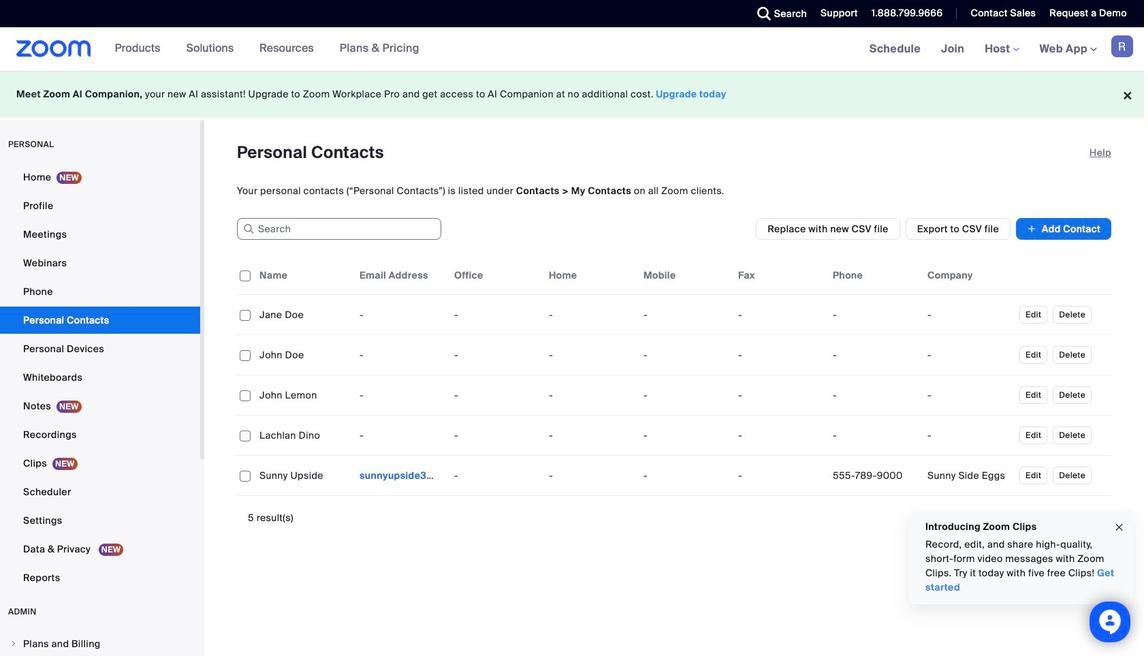 Task type: describe. For each thing, give the bounding box(es) containing it.
close image
[[1114, 520, 1125, 535]]

right image
[[10, 640, 18, 648]]

Search Contacts Input text field
[[237, 218, 441, 240]]

meetings navigation
[[860, 27, 1145, 72]]

profile picture image
[[1112, 35, 1134, 57]]



Task type: locate. For each thing, give the bounding box(es) containing it.
zoom logo image
[[16, 40, 91, 57]]

product information navigation
[[105, 27, 430, 71]]

application
[[237, 256, 1112, 496]]

add image
[[1027, 222, 1037, 236]]

menu item
[[0, 631, 200, 656]]

footer
[[0, 71, 1145, 118]]

cell
[[828, 382, 922, 409], [922, 382, 1017, 409], [828, 422, 922, 449], [922, 422, 1017, 449], [354, 462, 449, 489], [828, 462, 922, 489], [922, 462, 1017, 489]]

banner
[[0, 27, 1145, 72]]

personal menu menu
[[0, 164, 200, 593]]



Task type: vqa. For each thing, say whether or not it's contained in the screenshot.
the left plans
no



